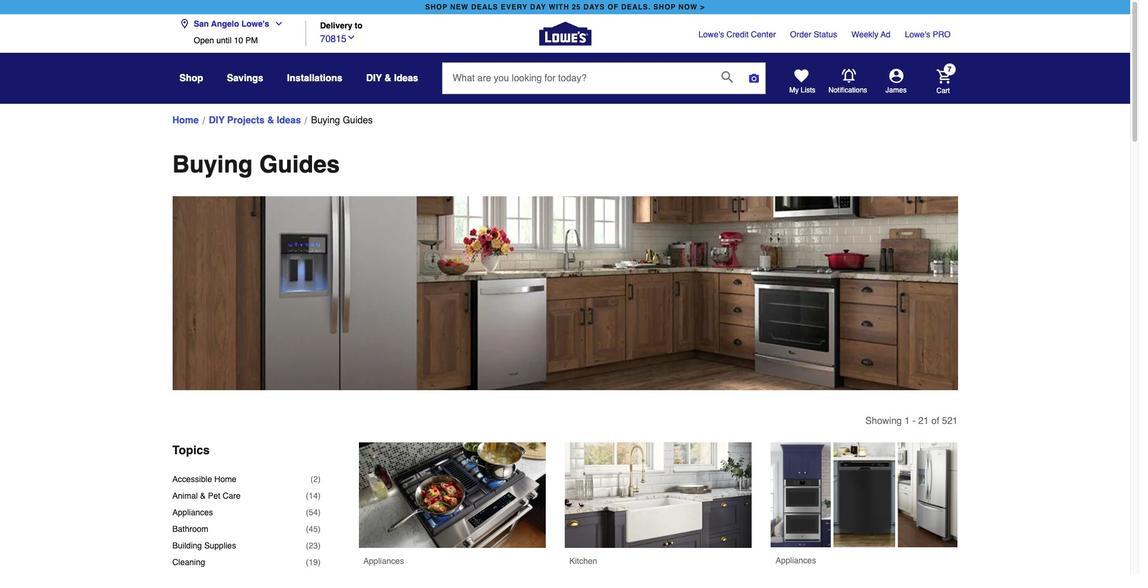 Task type: describe. For each thing, give the bounding box(es) containing it.
status
[[814, 30, 837, 39]]

san angelo lowe's button
[[179, 12, 288, 36]]

guides inside buying guides button
[[343, 115, 373, 126]]

delivery
[[320, 21, 352, 31]]

) for ( 2 )
[[318, 475, 321, 484]]

pet
[[208, 491, 220, 501]]

my
[[789, 86, 799, 94]]

deals
[[471, 3, 498, 11]]

supplies
[[204, 541, 236, 551]]

camera image
[[748, 72, 760, 84]]

( 23 )
[[306, 541, 321, 551]]

order
[[790, 30, 811, 39]]

1 horizontal spatial appliances
[[363, 556, 404, 566]]

) for ( 14 )
[[318, 491, 321, 501]]

order status link
[[790, 28, 837, 40]]

home link
[[172, 113, 199, 128]]

& for diy & ideas
[[384, 73, 391, 84]]

location image
[[179, 19, 189, 28]]

lowe's credit center link
[[699, 28, 776, 40]]

10
[[234, 36, 243, 45]]

lowe's pro
[[905, 30, 951, 39]]

1 appliances link from the left
[[359, 443, 546, 574]]

with
[[549, 3, 569, 11]]

cleaning
[[172, 558, 205, 567]]

notifications
[[828, 86, 867, 94]]

animal & pet care
[[172, 491, 241, 501]]

lowe's inside san angelo lowe's button
[[241, 19, 269, 28]]

) for ( 45 )
[[318, 524, 321, 534]]

14
[[309, 491, 318, 501]]

bathroom
[[172, 524, 208, 534]]

installations button
[[287, 68, 342, 89]]

shop new deals every day with 25 days of deals. shop now >
[[425, 3, 705, 11]]

projects
[[227, 115, 265, 126]]

( for 14
[[306, 491, 309, 501]]

to
[[355, 21, 363, 31]]

Search Query text field
[[443, 63, 712, 94]]

( for 54
[[306, 508, 309, 517]]

& for animal & pet care
[[200, 491, 206, 501]]

1 shop from the left
[[425, 3, 448, 11]]

shop button
[[179, 68, 203, 89]]

san angelo lowe's
[[194, 19, 269, 28]]

angelo
[[211, 19, 239, 28]]

lowe's home improvement notification center image
[[842, 69, 856, 83]]

19
[[309, 558, 318, 567]]

weekly ad link
[[851, 28, 891, 40]]

building supplies
[[172, 541, 236, 551]]

) for ( 23 )
[[318, 541, 321, 551]]

lowe's for lowe's credit center
[[699, 30, 724, 39]]

521
[[942, 416, 958, 427]]

0 horizontal spatial appliances
[[172, 508, 213, 517]]

kitchen
[[569, 556, 597, 566]]

san
[[194, 19, 209, 28]]

shop new deals every day with 25 days of deals. shop now > link
[[423, 0, 707, 14]]

70815
[[320, 34, 346, 44]]

animal
[[172, 491, 198, 501]]

deals.
[[621, 3, 651, 11]]

( for 19
[[306, 558, 309, 567]]

new
[[450, 3, 469, 11]]

ideas inside button
[[394, 73, 418, 84]]

45
[[309, 524, 318, 534]]

) for ( 19 )
[[318, 558, 321, 567]]

70815 button
[[320, 31, 356, 46]]

diy for diy projects & ideas
[[209, 115, 225, 126]]

2
[[313, 475, 318, 484]]

kitchen link
[[565, 443, 752, 574]]

center
[[751, 30, 776, 39]]

showing
[[865, 416, 902, 427]]

( 45 )
[[306, 524, 321, 534]]

lists
[[801, 86, 815, 94]]

1 horizontal spatial &
[[267, 115, 274, 126]]

( 19 )
[[306, 558, 321, 567]]

diy projects & ideas link
[[209, 113, 301, 128]]

0 horizontal spatial ideas
[[277, 115, 301, 126]]

savings button
[[227, 68, 263, 89]]

credit
[[726, 30, 749, 39]]

pro
[[933, 30, 951, 39]]

open
[[194, 36, 214, 45]]

2 horizontal spatial appliances
[[775, 556, 816, 566]]



Task type: vqa. For each thing, say whether or not it's contained in the screenshot.


Task type: locate. For each thing, give the bounding box(es) containing it.
0 vertical spatial guides
[[343, 115, 373, 126]]

lowe's inside the lowe's pro 'link'
[[905, 30, 930, 39]]

) up ( 45 )
[[318, 508, 321, 517]]

1 horizontal spatial ideas
[[394, 73, 418, 84]]

buying
[[311, 115, 340, 126], [172, 151, 253, 178]]

diy
[[366, 73, 382, 84], [209, 115, 225, 126]]

2 shop from the left
[[653, 3, 676, 11]]

0 horizontal spatial diy
[[209, 115, 225, 126]]

diy projects & ideas
[[209, 115, 301, 126]]

a kitchen with wood cabinets, stainless steel appliances, granite countertops and a tile backsplash. image
[[172, 196, 958, 390]]

2 appliances link from the left
[[771, 443, 958, 574]]

appliances
[[172, 508, 213, 517], [775, 556, 816, 566], [363, 556, 404, 566]]

1
[[905, 416, 910, 427]]

)
[[318, 475, 321, 484], [318, 491, 321, 501], [318, 508, 321, 517], [318, 524, 321, 534], [318, 541, 321, 551], [318, 558, 321, 567]]

lowe's left credit
[[699, 30, 724, 39]]

building
[[172, 541, 202, 551]]

1 ) from the top
[[318, 475, 321, 484]]

6 ) from the top
[[318, 558, 321, 567]]

1 horizontal spatial diy
[[366, 73, 382, 84]]

search image
[[721, 71, 733, 83]]

weekly ad
[[851, 30, 891, 39]]

&
[[384, 73, 391, 84], [267, 115, 274, 126], [200, 491, 206, 501]]

lowe's home improvement lists image
[[794, 69, 808, 83]]

lowe's pro link
[[905, 28, 951, 40]]

buying down the installations
[[311, 115, 340, 126]]

diy up buying guides button
[[366, 73, 382, 84]]

( up ( 14 )
[[310, 475, 313, 484]]

diy & ideas button
[[366, 68, 418, 89]]

( 2 )
[[310, 475, 321, 484]]

( for 45
[[306, 524, 309, 534]]

of
[[608, 3, 619, 11]]

0 vertical spatial buying guides
[[311, 115, 373, 126]]

accessible
[[172, 475, 212, 484]]

) down ( 54 )
[[318, 524, 321, 534]]

my lists link
[[789, 69, 815, 95]]

0 horizontal spatial buying
[[172, 151, 253, 178]]

1 horizontal spatial shop
[[653, 3, 676, 11]]

days
[[584, 3, 605, 11]]

diy inside diy projects & ideas link
[[209, 115, 225, 126]]

( up 45
[[306, 508, 309, 517]]

None search field
[[442, 62, 766, 105]]

now
[[678, 3, 698, 11]]

(
[[310, 475, 313, 484], [306, 491, 309, 501], [306, 508, 309, 517], [306, 524, 309, 534], [306, 541, 309, 551], [306, 558, 309, 567]]

a kitchen with a marble countertop, brown cabinets and a white farmhouse apron front sink. image
[[565, 443, 752, 548]]

-
[[912, 416, 916, 427]]

buying inside button
[[311, 115, 340, 126]]

4 ) from the top
[[318, 524, 321, 534]]

) for ( 54 )
[[318, 508, 321, 517]]

diy & ideas
[[366, 73, 418, 84]]

savings
[[227, 73, 263, 84]]

( for 2
[[310, 475, 313, 484]]

diy left projects
[[209, 115, 225, 126]]

( for 23
[[306, 541, 309, 551]]

lowe's up pm
[[241, 19, 269, 28]]

home
[[172, 115, 199, 126], [214, 475, 237, 484]]

0 vertical spatial &
[[384, 73, 391, 84]]

installations
[[287, 73, 342, 84]]

( 54 )
[[306, 508, 321, 517]]

home down the shop button
[[172, 115, 199, 126]]

0 vertical spatial diy
[[366, 73, 382, 84]]

ad
[[881, 30, 891, 39]]

1 horizontal spatial guides
[[343, 115, 373, 126]]

lowe's left pro
[[905, 30, 930, 39]]

) down ( 2 )
[[318, 491, 321, 501]]

a double wall oven in blue cabinets, a black dishwasher and a stainless steel refrigerator. image
[[771, 443, 958, 548]]

1 vertical spatial &
[[267, 115, 274, 126]]

1 vertical spatial guides
[[259, 151, 340, 178]]

open until 10 pm
[[194, 36, 258, 45]]

james button
[[868, 69, 925, 95]]

0 horizontal spatial shop
[[425, 3, 448, 11]]

3 ) from the top
[[318, 508, 321, 517]]

lowe's
[[241, 19, 269, 28], [699, 30, 724, 39], [905, 30, 930, 39]]

shop left the now
[[653, 3, 676, 11]]

21
[[918, 416, 929, 427]]

) down 23
[[318, 558, 321, 567]]

( down 23
[[306, 558, 309, 567]]

lowe's inside lowe's credit center "link"
[[699, 30, 724, 39]]

2 horizontal spatial &
[[384, 73, 391, 84]]

my lists
[[789, 86, 815, 94]]

1 vertical spatial home
[[214, 475, 237, 484]]

( up 19
[[306, 541, 309, 551]]

& inside button
[[384, 73, 391, 84]]

care
[[223, 491, 241, 501]]

0 horizontal spatial home
[[172, 115, 199, 126]]

order status
[[790, 30, 837, 39]]

1 vertical spatial diy
[[209, 115, 225, 126]]

25
[[572, 3, 581, 11]]

pm
[[245, 36, 258, 45]]

buying guides
[[311, 115, 373, 126], [172, 151, 340, 178]]

( down ( 54 )
[[306, 524, 309, 534]]

home up care
[[214, 475, 237, 484]]

lowe's home improvement cart image
[[936, 69, 951, 83]]

buying guides down diy projects & ideas
[[172, 151, 340, 178]]

7
[[948, 65, 952, 74]]

( up ( 54 )
[[306, 491, 309, 501]]

buying guides down the installations
[[311, 115, 373, 126]]

0 horizontal spatial guides
[[259, 151, 340, 178]]

1 horizontal spatial buying
[[311, 115, 340, 126]]

showing 1 - 21 of 521
[[865, 416, 958, 427]]

0 horizontal spatial &
[[200, 491, 206, 501]]

) up ( 14 )
[[318, 475, 321, 484]]

) up 19
[[318, 541, 321, 551]]

2 vertical spatial &
[[200, 491, 206, 501]]

1 horizontal spatial appliances link
[[771, 443, 958, 574]]

0 horizontal spatial appliances link
[[359, 443, 546, 574]]

( 14 )
[[306, 491, 321, 501]]

a gas range with several dishes cooking. image
[[359, 443, 546, 548]]

lowe's for lowe's pro
[[905, 30, 930, 39]]

23
[[309, 541, 318, 551]]

ideas
[[394, 73, 418, 84], [277, 115, 301, 126]]

0 vertical spatial ideas
[[394, 73, 418, 84]]

54
[[309, 508, 318, 517]]

lowe's credit center
[[699, 30, 776, 39]]

shop left new
[[425, 3, 448, 11]]

guides
[[343, 115, 373, 126], [259, 151, 340, 178]]

diy inside diy & ideas button
[[366, 73, 382, 84]]

accessible home
[[172, 475, 237, 484]]

delivery to
[[320, 21, 363, 31]]

topics
[[172, 444, 210, 457]]

diy for diy & ideas
[[366, 73, 382, 84]]

chevron down image
[[269, 19, 283, 28]]

day
[[530, 3, 546, 11]]

buying down home link
[[172, 151, 253, 178]]

0 vertical spatial buying
[[311, 115, 340, 126]]

1 horizontal spatial home
[[214, 475, 237, 484]]

weekly
[[851, 30, 879, 39]]

5 ) from the top
[[318, 541, 321, 551]]

1 vertical spatial buying guides
[[172, 151, 340, 178]]

0 vertical spatial home
[[172, 115, 199, 126]]

of
[[931, 416, 939, 427]]

1 vertical spatial ideas
[[277, 115, 301, 126]]

1 horizontal spatial lowe's
[[699, 30, 724, 39]]

0 horizontal spatial lowe's
[[241, 19, 269, 28]]

appliances link
[[359, 443, 546, 574], [771, 443, 958, 574]]

james
[[886, 86, 907, 94]]

until
[[216, 36, 232, 45]]

buying guides button
[[311, 113, 373, 128]]

every
[[501, 3, 528, 11]]

2 ) from the top
[[318, 491, 321, 501]]

cart
[[936, 86, 950, 95]]

1 vertical spatial buying
[[172, 151, 253, 178]]

>
[[700, 3, 705, 11]]

2 horizontal spatial lowe's
[[905, 30, 930, 39]]

lowe's home improvement logo image
[[539, 7, 591, 60]]

shop
[[179, 73, 203, 84]]

chevron down image
[[346, 32, 356, 42]]



